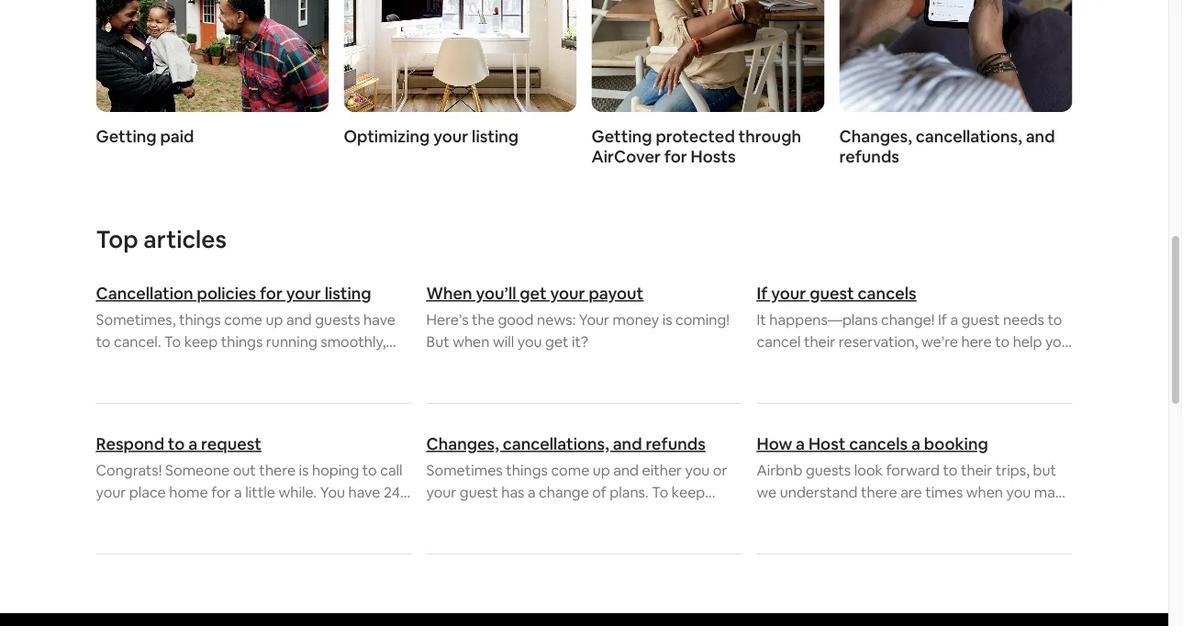 Task type: vqa. For each thing, say whether or not it's contained in the screenshot.
smoothly,
yes



Task type: locate. For each thing, give the bounding box(es) containing it.
changes, for changes, cancellations, and refunds sometimes things come up and either you or your guest has a change of plans. to keep things running smoothly, here's helpful info on how to …
[[426, 433, 499, 455]]

listing inside optimizing your listing link
[[472, 126, 519, 147]]

0 horizontal spatial to
[[164, 332, 181, 351]]

guest
[[810, 283, 855, 304], [962, 310, 1000, 329], [460, 483, 498, 501]]

1 horizontal spatial on
[[716, 505, 733, 523]]

get
[[520, 283, 547, 304], [545, 332, 569, 351]]

reservation,
[[839, 332, 919, 351]]

how
[[426, 527, 455, 545]]

while.
[[279, 483, 317, 501]]

either
[[642, 460, 682, 479]]

optimizing your listing link
[[344, 0, 577, 147]]

you inside cancellation policies for your listing sometimes, things come up and guests have to cancel. to keep things running smoothly, you can choose a cancellation policy for each of your …
[[96, 354, 121, 373]]

recommend
[[982, 505, 1065, 523]]

guests up understand on the bottom of page
[[806, 460, 851, 479]]

and inside changes, cancellations, and refunds
[[1026, 126, 1056, 147]]

1 vertical spatial keep
[[672, 483, 705, 501]]

0 horizontal spatial of
[[96, 376, 110, 395]]

1 vertical spatial smoothly,
[[526, 505, 592, 523]]

we right the do,
[[959, 505, 979, 523]]

getting paid link
[[96, 0, 329, 147]]

1 horizontal spatial running
[[472, 505, 523, 523]]

1 vertical spatial cancels
[[849, 433, 908, 455]]

listing
[[472, 126, 519, 147], [325, 283, 372, 304]]

0 horizontal spatial refunds
[[646, 433, 706, 455]]

to up "also…"
[[795, 505, 809, 523]]

1 horizontal spatial …
[[476, 527, 487, 545]]

their inside how a host cancels a booking airbnb guests look forward to their trips, but we understand there are times when you may need to cancel. when you do, we recommend you also…
[[961, 460, 993, 479]]

1 horizontal spatial to
[[652, 483, 669, 501]]

cancel. inside how a host cancels a booking airbnb guests look forward to their trips, but we understand there are times when you may need to cancel. when you do, we recommend you also…
[[813, 505, 860, 523]]

0 horizontal spatial come
[[224, 310, 263, 329]]

for left each
[[343, 354, 363, 373]]

1 vertical spatial when
[[863, 505, 903, 523]]

is up while.
[[299, 460, 309, 479]]

guest up the "here"
[[962, 310, 1000, 329]]

1 vertical spatial cancel.
[[813, 505, 860, 523]]

… down can
[[147, 376, 157, 395]]

1 horizontal spatial their
[[961, 460, 993, 479]]

0 vertical spatial we
[[757, 483, 777, 501]]

optimizing your listing
[[344, 126, 519, 147]]

come inside cancellation policies for your listing sometimes, things come up and guests have to cancel. to keep things running smoothly, you can choose a cancellation policy for each of your …
[[224, 310, 263, 329]]

changes, inside changes, cancellations, and refunds
[[840, 126, 913, 147]]

1 horizontal spatial getting
[[592, 126, 652, 147]]

when down "trips,"
[[967, 483, 1004, 501]]

1 horizontal spatial cancel.
[[813, 505, 860, 523]]

listing inside cancellation policies for your listing sometimes, things come up and guests have to cancel. to keep things running smoothly, you can choose a cancellation policy for each of your …
[[325, 283, 372, 304]]

to up helpful
[[652, 483, 669, 501]]

little
[[245, 483, 275, 501]]

for left the hosts
[[665, 146, 687, 168]]

when
[[453, 332, 490, 351], [967, 483, 1004, 501]]

on right info
[[716, 505, 733, 523]]

their down booking
[[961, 460, 993, 479]]

0 vertical spatial listing
[[472, 126, 519, 147]]

0 horizontal spatial guest
[[460, 483, 498, 501]]

1 vertical spatial when
[[967, 483, 1004, 501]]

0 vertical spatial have
[[364, 310, 396, 329]]

hours
[[96, 505, 134, 523]]

1 horizontal spatial come
[[551, 460, 590, 479]]

0 horizontal spatial changes,
[[426, 433, 499, 455]]

if your guest cancels it happens—plans change! if a guest needs to cancel their reservation, we're here to help you with a quick rebound.
[[757, 283, 1070, 373]]

to
[[1048, 310, 1063, 329], [96, 332, 111, 351], [995, 332, 1010, 351], [168, 433, 185, 455], [362, 460, 377, 479], [943, 460, 958, 479], [137, 505, 152, 523], [795, 505, 809, 523], [458, 527, 473, 545]]

when down the
[[453, 332, 490, 351]]

to right the how
[[458, 527, 473, 545]]

0 horizontal spatial their
[[804, 332, 836, 351]]

1 vertical spatial their
[[961, 460, 993, 479]]

running up policy
[[266, 332, 317, 351]]

if up 'we're'
[[938, 310, 947, 329]]

0 vertical spatial is
[[663, 310, 673, 329]]

cancellations, down a person looking at the airbnb app on their cell phone. image at top right
[[916, 126, 1023, 147]]

of inside cancellation policies for your listing sometimes, things come up and guests have to cancel. to keep things running smoothly, you can choose a cancellation policy for each of your …
[[96, 376, 110, 395]]

0 vertical spatial refunds
[[840, 146, 900, 168]]

of up here's
[[593, 483, 607, 501]]

0 horizontal spatial running
[[266, 332, 317, 351]]

there
[[259, 460, 296, 479], [861, 483, 898, 501]]

1 horizontal spatial guests
[[806, 460, 851, 479]]

your
[[434, 126, 469, 147], [286, 283, 321, 304], [550, 283, 585, 304], [771, 283, 806, 304], [113, 376, 143, 395], [96, 483, 126, 501], [426, 483, 457, 501]]

cancels up look at the bottom right
[[849, 433, 908, 455]]

keep up choose
[[184, 332, 218, 351]]

0 vertical spatial guest
[[810, 283, 855, 304]]

0 vertical spatial there
[[259, 460, 296, 479]]

getting for getting paid
[[96, 126, 157, 147]]

you down need
[[757, 527, 782, 545]]

expire,
[[345, 505, 390, 523]]

0 vertical spatial to
[[164, 332, 181, 351]]

1 getting from the left
[[96, 126, 157, 147]]

their
[[804, 332, 836, 351], [961, 460, 993, 479]]

cancellations, up change
[[503, 433, 610, 455]]

1 vertical spatial listing
[[325, 283, 372, 304]]

have up expire,
[[348, 483, 381, 501]]

2 getting from the left
[[592, 126, 652, 147]]

0 vertical spatial cancellations,
[[916, 126, 1023, 147]]

1 vertical spatial cancellations,
[[503, 433, 610, 455]]

of up respond
[[96, 376, 110, 395]]

1 horizontal spatial we
[[959, 505, 979, 523]]

…
[[147, 376, 157, 395], [476, 527, 487, 545]]

getting left the paid
[[96, 126, 157, 147]]

getting inside 'getting protected through aircover for hosts'
[[592, 126, 652, 147]]

cancels
[[858, 283, 917, 304], [849, 433, 908, 455]]

1 vertical spatial is
[[299, 460, 309, 479]]

cancel. up can
[[114, 332, 161, 351]]

1 vertical spatial there
[[861, 483, 898, 501]]

smoothly, up each
[[321, 332, 386, 351]]

0 vertical spatial when
[[453, 332, 490, 351]]

paid
[[160, 126, 194, 147]]

1 vertical spatial running
[[472, 505, 523, 523]]

when down are
[[863, 505, 903, 523]]

0 horizontal spatial …
[[147, 376, 157, 395]]

guests
[[315, 310, 360, 329], [806, 460, 851, 479]]

cancels for host
[[849, 433, 908, 455]]

respond
[[96, 433, 164, 455]]

is right money
[[663, 310, 673, 329]]

0 vertical spatial running
[[266, 332, 317, 351]]

a desk with a chair and a large computer monitor in a room with three windows. image
[[344, 0, 577, 112]]

we up need
[[757, 483, 777, 501]]

to
[[164, 332, 181, 351], [652, 483, 669, 501]]

1 vertical spatial have
[[348, 483, 381, 501]]

there inside the respond to a request congrats! someone out there is hoping to call your place home for a little while. you have 24 hours to act on requests before they expire, s…
[[259, 460, 296, 479]]

come
[[224, 310, 263, 329], [551, 460, 590, 479]]

refunds inside changes, cancellations, and refunds sometimes things come up and either you or your guest has a change of plans. to keep things running smoothly, here's helpful info on how to …
[[646, 433, 706, 455]]

listing down a desk with a chair and a large computer monitor in a room with three windows. image
[[472, 126, 519, 147]]

0 horizontal spatial smoothly,
[[321, 332, 386, 351]]

to down sometimes,
[[96, 332, 111, 351]]

cancel. down understand on the bottom of page
[[813, 505, 860, 523]]

0 vertical spatial of
[[96, 376, 110, 395]]

cancels for guest
[[858, 283, 917, 304]]

it?
[[572, 332, 589, 351]]

0 vertical spatial up
[[266, 310, 283, 329]]

smoothly, down change
[[526, 505, 592, 523]]

0 vertical spatial smoothly,
[[321, 332, 386, 351]]

0 vertical spatial changes, cancellations, and refunds link
[[840, 0, 1073, 168]]

getting left protected
[[592, 126, 652, 147]]

there down look at the bottom right
[[861, 483, 898, 501]]

cancellations, inside changes, cancellations, and refunds
[[916, 126, 1023, 147]]

0 vertical spatial cancel.
[[114, 332, 161, 351]]

guests inside how a host cancels a booking airbnb guests look forward to their trips, but we understand there are times when you may need to cancel. when you do, we recommend you also…
[[806, 460, 851, 479]]

1 horizontal spatial there
[[861, 483, 898, 501]]

smoothly,
[[321, 332, 386, 351], [526, 505, 592, 523]]

a right has
[[528, 483, 536, 501]]

a right choose
[[204, 354, 212, 373]]

0 vertical spatial come
[[224, 310, 263, 329]]

1 horizontal spatial cancellations,
[[916, 126, 1023, 147]]

1 vertical spatial up
[[593, 460, 610, 479]]

up
[[266, 310, 283, 329], [593, 460, 610, 479]]

to inside changes, cancellations, and refunds sometimes things come up and either you or your guest has a change of plans. to keep things running smoothly, here's helpful info on how to …
[[652, 483, 669, 501]]

2 on from the left
[[716, 505, 733, 523]]

come up change
[[551, 460, 590, 479]]

0 horizontal spatial guests
[[315, 310, 360, 329]]

running
[[266, 332, 317, 351], [472, 505, 523, 523]]

1 horizontal spatial listing
[[472, 126, 519, 147]]

you left the or
[[685, 460, 710, 479]]

needs
[[1004, 310, 1045, 329]]

changes, inside changes, cancellations, and refunds sometimes things come up and either you or your guest has a change of plans. to keep things running smoothly, here's helpful info on how to …
[[426, 433, 499, 455]]

also…
[[785, 527, 822, 545]]

if up it in the right of the page
[[757, 283, 768, 304]]

changes,
[[840, 126, 913, 147], [426, 433, 499, 455]]

a right how
[[796, 433, 805, 455]]

have inside the respond to a request congrats! someone out there is hoping to call your place home for a little while. you have 24 hours to act on requests before they expire, s…
[[348, 483, 381, 501]]

1 horizontal spatial refunds
[[840, 146, 900, 168]]

guest inside changes, cancellations, and refunds sometimes things come up and either you or your guest has a change of plans. to keep things running smoothly, here's helpful info on how to …
[[460, 483, 498, 501]]

sometimes,
[[96, 310, 176, 329]]

0 horizontal spatial changes, cancellations, and refunds link
[[426, 433, 742, 455]]

getting for getting protected through aircover for hosts
[[592, 126, 652, 147]]

have
[[364, 310, 396, 329], [348, 483, 381, 501]]

request
[[201, 433, 262, 455]]

keep up info
[[672, 483, 705, 501]]

you left can
[[96, 354, 121, 373]]

1 vertical spatial …
[[476, 527, 487, 545]]

1 vertical spatial changes,
[[426, 433, 499, 455]]

1 vertical spatial guest
[[962, 310, 1000, 329]]

we
[[757, 483, 777, 501], [959, 505, 979, 523]]

cancels inside if your guest cancels it happens—plans change! if a guest needs to cancel their reservation, we're here to help you with a quick rebound.
[[858, 283, 917, 304]]

you down the good
[[518, 332, 542, 351]]

look
[[855, 460, 883, 479]]

listing up policy
[[325, 283, 372, 304]]

up down cancellation policies for your listing link
[[266, 310, 283, 329]]

1 horizontal spatial up
[[593, 460, 610, 479]]

up inside changes, cancellations, and refunds sometimes things come up and either you or your guest has a change of plans. to keep things running smoothly, here's helpful info on how to …
[[593, 460, 610, 479]]

for up requests
[[211, 483, 231, 501]]

1 horizontal spatial changes,
[[840, 126, 913, 147]]

here's
[[426, 310, 469, 329]]

have inside cancellation policies for your listing sometimes, things come up and guests have to cancel. to keep things running smoothly, you can choose a cancellation policy for each of your …
[[364, 310, 396, 329]]

0 horizontal spatial there
[[259, 460, 296, 479]]

optimizing
[[344, 126, 430, 147]]

on down the home
[[180, 505, 197, 523]]

smoothly, inside cancellation policies for your listing sometimes, things come up and guests have to cancel. to keep things running smoothly, you can choose a cancellation policy for each of your …
[[321, 332, 386, 351]]

get up the good
[[520, 283, 547, 304]]

when up "here's"
[[426, 283, 473, 304]]

1 vertical spatial of
[[593, 483, 607, 501]]

0 horizontal spatial keep
[[184, 332, 218, 351]]

1 vertical spatial guests
[[806, 460, 851, 479]]

to up someone
[[168, 433, 185, 455]]

when inside how a host cancels a booking airbnb guests look forward to their trips, but we understand there are times when you may need to cancel. when you do, we recommend you also…
[[967, 483, 1004, 501]]

s…
[[394, 505, 411, 523]]

cancels up change!
[[858, 283, 917, 304]]

1 horizontal spatial keep
[[672, 483, 705, 501]]

of inside changes, cancellations, and refunds sometimes things come up and either you or your guest has a change of plans. to keep things running smoothly, here's helpful info on how to …
[[593, 483, 607, 501]]

to up choose
[[164, 332, 181, 351]]

0 horizontal spatial up
[[266, 310, 283, 329]]

you down are
[[907, 505, 931, 523]]

your up hours
[[96, 483, 126, 501]]

0 vertical spatial cancels
[[858, 283, 917, 304]]

get down news:
[[545, 332, 569, 351]]

0 vertical spatial …
[[147, 376, 157, 395]]

0 horizontal spatial is
[[299, 460, 309, 479]]

0 vertical spatial when
[[426, 283, 473, 304]]

0 horizontal spatial cancellations,
[[503, 433, 610, 455]]

1 horizontal spatial is
[[663, 310, 673, 329]]

their up quick
[[804, 332, 836, 351]]

two adults and a child, laughing, outside a barn-shaped house in the forest. image
[[96, 0, 329, 112]]

running down has
[[472, 505, 523, 523]]

you right the help at the bottom of page
[[1046, 332, 1070, 351]]

booking
[[924, 433, 989, 455]]

0 horizontal spatial cancel.
[[114, 332, 161, 351]]

1 vertical spatial to
[[652, 483, 669, 501]]

up up plans.
[[593, 460, 610, 479]]

cancel.
[[114, 332, 161, 351], [813, 505, 860, 523]]

things down policies
[[179, 310, 221, 329]]

0 vertical spatial changes,
[[840, 126, 913, 147]]

keep
[[184, 332, 218, 351], [672, 483, 705, 501]]

1 vertical spatial if
[[938, 310, 947, 329]]

0 vertical spatial if
[[757, 283, 768, 304]]

cancellations, for changes, cancellations, and refunds
[[916, 126, 1023, 147]]

getting
[[96, 126, 157, 147], [592, 126, 652, 147]]

someone
[[165, 460, 230, 479]]

requests
[[200, 505, 260, 523]]

1 horizontal spatial smoothly,
[[526, 505, 592, 523]]

1 horizontal spatial of
[[593, 483, 607, 501]]

1 vertical spatial come
[[551, 460, 590, 479]]

when inside when you'll get your payout here's the good news: your money is coming! but when will you get it?
[[453, 332, 490, 351]]

happens—plans
[[770, 310, 878, 329]]

come down cancellation policies for your listing link
[[224, 310, 263, 329]]

0 horizontal spatial when
[[426, 283, 473, 304]]

will
[[493, 332, 514, 351]]

congrats!
[[96, 460, 162, 479]]

your right optimizing on the top left of the page
[[434, 126, 469, 147]]

refunds for changes, cancellations, and refunds sometimes things come up and either you or your guest has a change of plans. to keep things running smoothly, here's helpful info on how to …
[[646, 433, 706, 455]]

0 vertical spatial keep
[[184, 332, 218, 351]]

cancellations, inside changes, cancellations, and refunds sometimes things come up and either you or your guest has a change of plans. to keep things running smoothly, here's helpful info on how to …
[[503, 433, 610, 455]]

1 vertical spatial changes, cancellations, and refunds link
[[426, 433, 742, 455]]

refunds inside changes, cancellations, and refunds
[[840, 146, 900, 168]]

running inside changes, cancellations, and refunds sometimes things come up and either you or your guest has a change of plans. to keep things running smoothly, here's helpful info on how to …
[[472, 505, 523, 523]]

top articles
[[96, 224, 227, 255]]

changes, cancellations, and refunds sometimes things come up and either you or your guest has a change of plans. to keep things running smoothly, here's helpful info on how to …
[[426, 433, 733, 545]]

guests inside cancellation policies for your listing sometimes, things come up and guests have to cancel. to keep things running smoothly, you can choose a cancellation policy for each of your …
[[315, 310, 360, 329]]

1 vertical spatial refunds
[[646, 433, 706, 455]]

cancellations,
[[916, 126, 1023, 147], [503, 433, 610, 455]]

1 horizontal spatial when
[[967, 483, 1004, 501]]

it
[[757, 310, 767, 329]]

0 horizontal spatial listing
[[325, 283, 372, 304]]

2 horizontal spatial guest
[[962, 310, 1000, 329]]

a right with
[[790, 354, 798, 373]]

1 on from the left
[[180, 505, 197, 523]]

2 vertical spatial guest
[[460, 483, 498, 501]]

things up the how
[[426, 505, 468, 523]]

1 horizontal spatial when
[[863, 505, 903, 523]]

guest down sometimes
[[460, 483, 498, 501]]

but
[[426, 332, 450, 351]]

have up each
[[364, 310, 396, 329]]

things up has
[[506, 460, 548, 479]]

guests up policy
[[315, 310, 360, 329]]

the
[[472, 310, 495, 329]]

your up happens—plans on the right
[[771, 283, 806, 304]]

guest up happens—plans on the right
[[810, 283, 855, 304]]

we're
[[922, 332, 959, 351]]

here's
[[595, 505, 635, 523]]

your up policy
[[286, 283, 321, 304]]

cancels inside how a host cancels a booking airbnb guests look forward to their trips, but we understand there are times when you may need to cancel. when you do, we recommend you also…
[[849, 433, 908, 455]]

1 vertical spatial we
[[959, 505, 979, 523]]

how
[[757, 433, 793, 455]]

0 horizontal spatial when
[[453, 332, 490, 351]]

your down can
[[113, 376, 143, 395]]

there up little
[[259, 460, 296, 479]]

your down sometimes
[[426, 483, 457, 501]]

… right the how
[[476, 527, 487, 545]]

and inside cancellation policies for your listing sometimes, things come up and guests have to cancel. to keep things running smoothly, you can choose a cancellation policy for each of your …
[[286, 310, 312, 329]]

your up news:
[[550, 283, 585, 304]]

their inside if your guest cancels it happens—plans change! if a guest needs to cancel their reservation, we're here to help you with a quick rebound.
[[804, 332, 836, 351]]



Task type: describe. For each thing, give the bounding box(es) containing it.
helpful
[[638, 505, 684, 523]]

may
[[1035, 483, 1063, 501]]

with
[[757, 354, 786, 373]]

money
[[613, 310, 659, 329]]

here
[[962, 332, 992, 351]]

for inside 'getting protected through aircover for hosts'
[[665, 146, 687, 168]]

change
[[539, 483, 589, 501]]

keep inside cancellation policies for your listing sometimes, things come up and guests have to cancel. to keep things running smoothly, you can choose a cancellation policy for each of your …
[[184, 332, 218, 351]]

cancel. inside cancellation policies for your listing sometimes, things come up and guests have to cancel. to keep things running smoothly, you can choose a cancellation policy for each of your …
[[114, 332, 161, 351]]

is inside when you'll get your payout here's the good news: your money is coming! but when will you get it?
[[663, 310, 673, 329]]

info
[[687, 505, 713, 523]]

when you'll get your payout link
[[426, 283, 742, 305]]

to right needs
[[1048, 310, 1063, 329]]

smoothly, inside changes, cancellations, and refunds sometimes things come up and either you or your guest has a change of plans. to keep things running smoothly, here's helpful info on how to …
[[526, 505, 592, 523]]

a up 'forward'
[[912, 433, 921, 455]]

0 horizontal spatial we
[[757, 483, 777, 501]]

to up times
[[943, 460, 958, 479]]

call
[[380, 460, 403, 479]]

things up cancellation
[[221, 332, 263, 351]]

host
[[809, 433, 846, 455]]

getting protected through aircover for hosts
[[592, 126, 802, 168]]

to inside cancellation policies for your listing sometimes, things come up and guests have to cancel. to keep things running smoothly, you can choose a cancellation policy for each of your …
[[96, 332, 111, 351]]

trips,
[[996, 460, 1030, 479]]

do,
[[934, 505, 956, 523]]

1 horizontal spatial changes, cancellations, and refunds link
[[840, 0, 1073, 168]]

airbnb
[[757, 460, 803, 479]]

when you'll get your payout here's the good news: your money is coming! but when will you get it?
[[426, 283, 730, 351]]

cancellation
[[96, 283, 193, 304]]

1 horizontal spatial if
[[938, 310, 947, 329]]

getting protected through aircover for hosts link
[[592, 0, 825, 168]]

you'll
[[476, 283, 516, 304]]

policies
[[197, 283, 256, 304]]

your inside the respond to a request congrats! someone out there is hoping to call your place home for a little while. you have 24 hours to act on requests before they expire, s…
[[96, 483, 126, 501]]

a inside changes, cancellations, and refunds sometimes things come up and either you or your guest has a change of plans. to keep things running smoothly, here's helpful info on how to …
[[528, 483, 536, 501]]

can
[[124, 354, 148, 373]]

respond to a request link
[[96, 433, 412, 455]]

cancellation policies for your listing sometimes, things come up and guests have to cancel. to keep things running smoothly, you can choose a cancellation policy for each of your …
[[96, 283, 399, 395]]

place
[[129, 483, 166, 501]]

for right policies
[[260, 283, 283, 304]]

plans.
[[610, 483, 649, 501]]

change!
[[882, 310, 935, 329]]

news:
[[537, 310, 576, 329]]

to inside changes, cancellations, and refunds sometimes things come up and either you or your guest has a change of plans. to keep things running smoothly, here's helpful info on how to …
[[458, 527, 473, 545]]

refunds for changes, cancellations, and refunds
[[840, 146, 900, 168]]

understand
[[780, 483, 858, 501]]

a left little
[[234, 483, 242, 501]]

you inside changes, cancellations, and refunds sometimes things come up and either you or your guest has a change of plans. to keep things running smoothly, here's helpful info on how to …
[[685, 460, 710, 479]]

running inside cancellation policies for your listing sometimes, things come up and guests have to cancel. to keep things running smoothly, you can choose a cancellation policy for each of your …
[[266, 332, 317, 351]]

has
[[502, 483, 525, 501]]

to inside cancellation policies for your listing sometimes, things come up and guests have to cancel. to keep things running smoothly, you can choose a cancellation policy for each of your …
[[164, 332, 181, 351]]

for inside the respond to a request congrats! someone out there is hoping to call your place home for a little while. you have 24 hours to act on requests before they expire, s…
[[211, 483, 231, 501]]

1 horizontal spatial guest
[[810, 283, 855, 304]]

but
[[1033, 460, 1057, 479]]

good
[[498, 310, 534, 329]]

when inside how a host cancels a booking airbnb guests look forward to their trips, but we understand there are times when you may need to cancel. when you do, we recommend you also…
[[863, 505, 903, 523]]

quick
[[801, 354, 837, 373]]

home
[[169, 483, 208, 501]]

your
[[579, 310, 610, 329]]

policy
[[300, 354, 340, 373]]

your inside changes, cancellations, and refunds sometimes things come up and either you or your guest has a change of plans. to keep things running smoothly, here's helpful info on how to …
[[426, 483, 457, 501]]

your inside when you'll get your payout here's the good news: your money is coming! but when will you get it?
[[550, 283, 585, 304]]

times
[[926, 483, 963, 501]]

you inside when you'll get your payout here's the good news: your money is coming! but when will you get it?
[[518, 332, 542, 351]]

how a host cancels a booking airbnb guests look forward to their trips, but we understand there are times when you may need to cancel. when you do, we recommend you also…
[[757, 433, 1065, 545]]

if your guest cancels link
[[757, 283, 1073, 305]]

cancel
[[757, 332, 801, 351]]

keep inside changes, cancellations, and refunds sometimes things come up and either you or your guest has a change of plans. to keep things running smoothly, here's helpful info on how to …
[[672, 483, 705, 501]]

sometimes
[[426, 460, 503, 479]]

each
[[366, 354, 399, 373]]

0 vertical spatial get
[[520, 283, 547, 304]]

is inside the respond to a request congrats! someone out there is hoping to call your place home for a little while. you have 24 hours to act on requests before they expire, s…
[[299, 460, 309, 479]]

or
[[713, 460, 728, 479]]

to left the help at the bottom of page
[[995, 332, 1010, 351]]

cancellation policies for your listing link
[[96, 283, 412, 305]]

0 horizontal spatial if
[[757, 283, 768, 304]]

before
[[263, 505, 308, 523]]

up inside cancellation policies for your listing sometimes, things come up and guests have to cancel. to keep things running smoothly, you can choose a cancellation policy for each of your …
[[266, 310, 283, 329]]

a person looking at the airbnb app on their cell phone. image
[[840, 0, 1073, 112]]

on inside the respond to a request congrats! someone out there is hoping to call your place home for a little while. you have 24 hours to act on requests before they expire, s…
[[180, 505, 197, 523]]

through
[[739, 126, 802, 147]]

… inside changes, cancellations, and refunds sometimes things come up and either you or your guest has a change of plans. to keep things running smoothly, here's helpful info on how to …
[[476, 527, 487, 545]]

you inside if your guest cancels it happens—plans change! if a guest needs to cancel their reservation, we're here to help you with a quick rebound.
[[1046, 332, 1070, 351]]

cancellations, for changes, cancellations, and refunds sometimes things come up and either you or your guest has a change of plans. to keep things running smoothly, here's helpful info on how to …
[[503, 433, 610, 455]]

a up someone
[[188, 433, 198, 455]]

to left call
[[362, 460, 377, 479]]

you up recommend
[[1007, 483, 1031, 501]]

changes, cancellations, and refunds
[[840, 126, 1056, 168]]

need
[[757, 505, 792, 523]]

hoping
[[312, 460, 359, 479]]

how a host cancels a booking link
[[757, 433, 1073, 455]]

are
[[901, 483, 923, 501]]

you
[[320, 483, 345, 501]]

24
[[384, 483, 400, 501]]

help
[[1013, 332, 1043, 351]]

rebound.
[[840, 354, 901, 373]]

coming!
[[676, 310, 730, 329]]

respond to a request congrats! someone out there is hoping to call your place home for a little while. you have 24 hours to act on requests before they expire, s…
[[96, 433, 411, 523]]

articles
[[143, 224, 227, 255]]

payout
[[589, 283, 644, 304]]

come inside changes, cancellations, and refunds sometimes things come up and either you or your guest has a change of plans. to keep things running smoothly, here's helpful info on how to …
[[551, 460, 590, 479]]

there inside how a host cancels a booking airbnb guests look forward to their trips, but we understand there are times when you may need to cancel. when you do, we recommend you also…
[[861, 483, 898, 501]]

… inside cancellation policies for your listing sometimes, things come up and guests have to cancel. to keep things running smoothly, you can choose a cancellation policy for each of your …
[[147, 376, 157, 395]]

1 vertical spatial get
[[545, 332, 569, 351]]

act
[[155, 505, 177, 523]]

on inside changes, cancellations, and refunds sometimes things come up and either you or your guest has a change of plans. to keep things running smoothly, here's helpful info on how to …
[[716, 505, 733, 523]]

your inside if your guest cancels it happens—plans change! if a guest needs to cancel their reservation, we're here to help you with a quick rebound.
[[771, 283, 806, 304]]

protected
[[656, 126, 735, 147]]

a inside cancellation policies for your listing sometimes, things come up and guests have to cancel. to keep things running smoothly, you can choose a cancellation policy for each of your …
[[204, 354, 212, 373]]

aircover
[[592, 146, 661, 168]]

hosts
[[691, 146, 736, 168]]

changes, for changes, cancellations, and refunds
[[840, 126, 913, 147]]

top
[[96, 224, 138, 255]]

when inside when you'll get your payout here's the good news: your money is coming! but when will you get it?
[[426, 283, 473, 304]]

they
[[311, 505, 342, 523]]

forward
[[887, 460, 940, 479]]

relaxed airbnb host sitting at a dining room table with plants, art, and books displayed on the shelves behind her. image
[[592, 0, 825, 112]]

to left act in the left bottom of the page
[[137, 505, 152, 523]]

getting paid
[[96, 126, 194, 147]]

a up 'we're'
[[951, 310, 959, 329]]

out
[[233, 460, 256, 479]]

cancellation
[[215, 354, 296, 373]]



